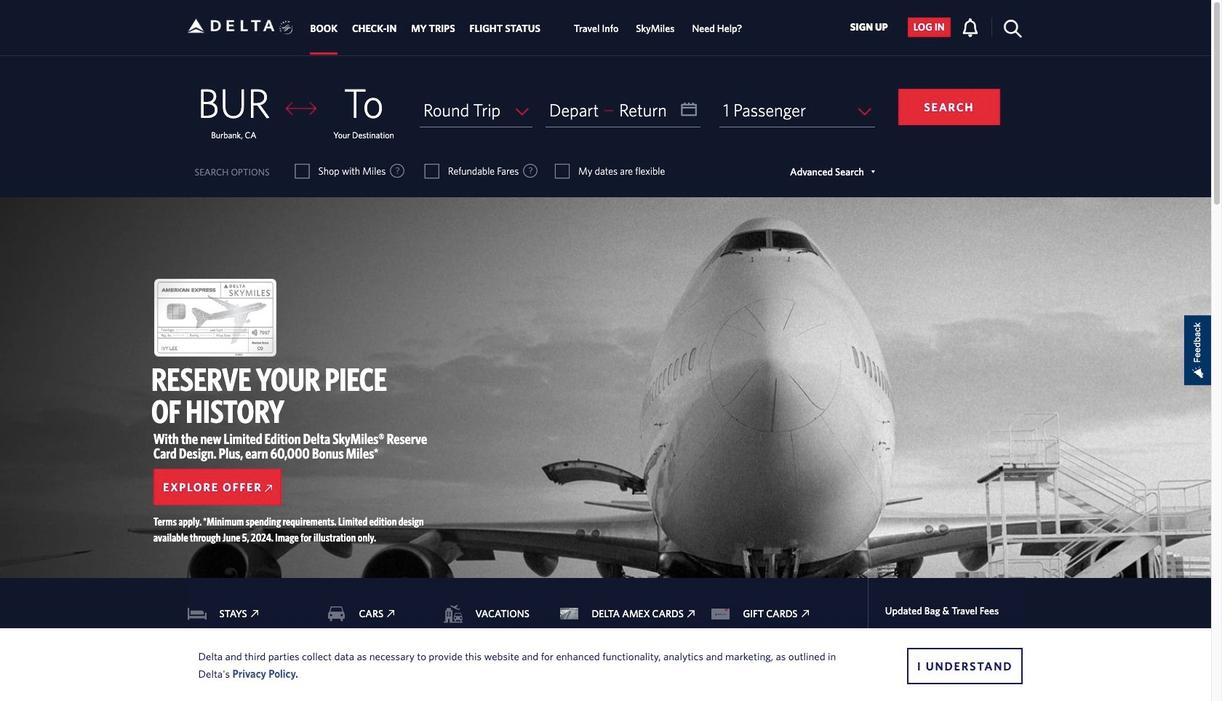 Task type: locate. For each thing, give the bounding box(es) containing it.
2 this link opens another site in a new window that may not follow the same accessibility policies as delta air lines. image from the left
[[387, 610, 395, 617]]

None checkbox
[[296, 164, 309, 178], [426, 164, 439, 178], [296, 164, 309, 178], [426, 164, 439, 178]]

2 image
[[329, 606, 332, 622]]

1 this link opens another site in a new window that may not follow the same accessibility policies as delta air lines. image from the left
[[251, 610, 258, 617]]

this link opens another site in a new window that may not follow the same accessibility policies as delta air lines. image
[[251, 610, 258, 617], [387, 610, 395, 617], [802, 610, 809, 617]]

tab list
[[303, 0, 752, 55]]

None text field
[[546, 93, 701, 127]]

1 image
[[189, 606, 192, 622]]

None field
[[420, 93, 533, 127], [720, 93, 876, 127], [420, 93, 533, 127], [720, 93, 876, 127]]

3 this link opens another site in a new window that may not follow the same accessibility policies as delta air lines. image from the left
[[802, 610, 809, 617]]

1 horizontal spatial this link opens another site in a new window that may not follow the same accessibility policies as delta air lines. image
[[387, 610, 395, 617]]

0 horizontal spatial this link opens another site in a new window that may not follow the same accessibility policies as delta air lines. image
[[251, 610, 258, 617]]

skyteam image
[[279, 5, 293, 50]]

this link opens another site in a new window that may not follow the same accessibility policies as delta air lines. image for the 2 image
[[387, 610, 395, 617]]

None checkbox
[[556, 164, 569, 178]]

2 horizontal spatial this link opens another site in a new window that may not follow the same accessibility policies as delta air lines. image
[[802, 610, 809, 617]]

external link icon image
[[265, 485, 273, 492]]



Task type: describe. For each thing, give the bounding box(es) containing it.
4 image
[[713, 615, 729, 618]]

1 image
[[562, 606, 565, 622]]

3 image
[[445, 606, 448, 622]]

delta air lines image
[[187, 3, 275, 49]]

the new limited edition delta skymiles® reserve card image
[[154, 279, 277, 357]]

this link opens another site in a new window that may not follow the same accessibility policies as delta air lines. image for 1 icon
[[251, 610, 258, 617]]



Task type: vqa. For each thing, say whether or not it's contained in the screenshot.
Tab Panel
no



